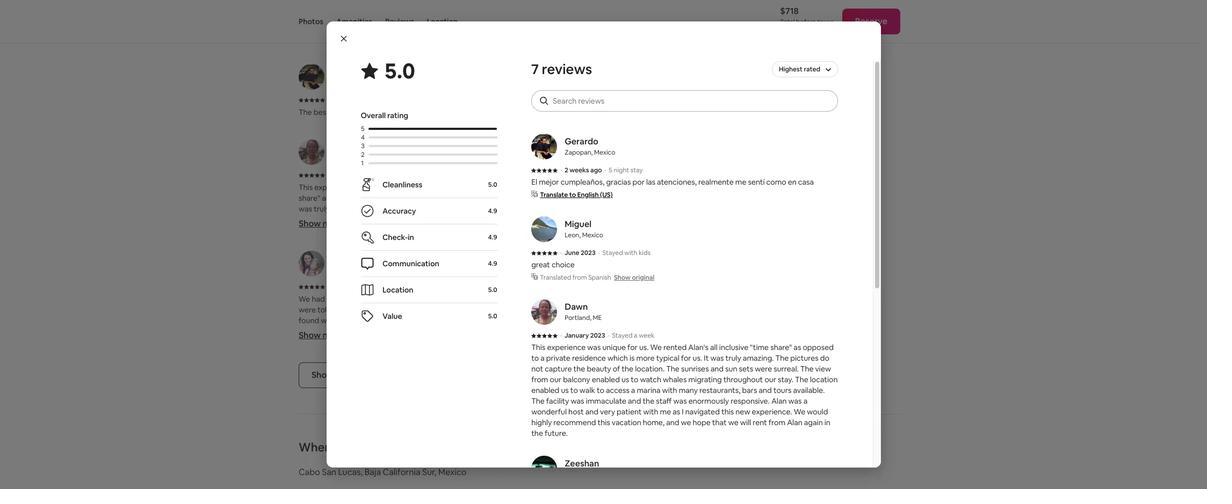 Task type: describe. For each thing, give the bounding box(es) containing it.
0 vertical spatial rent
[[498, 279, 512, 289]]

0 vertical spatial sunrises
[[345, 215, 373, 224]]

0 vertical spatial home,
[[388, 279, 410, 289]]

january 2023
[[332, 171, 373, 180]]

johannes 6 years on airbnb
[[637, 253, 689, 274]]

translate to english (us) button
[[540, 191, 613, 199]]

reviews
[[385, 17, 414, 26]]

1 horizontal spatial all
[[478, 182, 485, 192]]

0 horizontal spatial new
[[391, 268, 406, 278]]

much
[[422, 327, 441, 336]]

2022 for october 2022
[[664, 283, 679, 292]]

years for johannes
[[642, 265, 658, 274]]

0 horizontal spatial 1
[[299, 12, 301, 20]]

0 horizontal spatial location.
[[299, 215, 328, 224]]

unique inside 5.0 'dialog'
[[603, 343, 626, 353]]

0 horizontal spatial told
[[318, 305, 331, 315]]

stay inside 5.0 'dialog'
[[631, 166, 643, 175]]

show more for enabled
[[299, 218, 344, 229]]

reserve
[[855, 16, 888, 27]]

whole
[[432, 305, 453, 315]]

1 vertical spatial 6
[[387, 283, 391, 292]]

0 horizontal spatial capture
[[433, 204, 460, 214]]

2022 up kids
[[671, 171, 686, 180]]

5.0 up the best birthday, thank you for the care, i really felt at home
[[384, 57, 415, 85]]

felt
[[466, 107, 477, 117]]

"time inside 5.0 'dialog'
[[750, 343, 769, 353]]

many inside 5.0 'dialog'
[[679, 386, 698, 396]]

spanish
[[589, 274, 611, 282]]

0 vertical spatial rented
[[431, 182, 454, 192]]

0 vertical spatial experience
[[314, 182, 353, 192]]

0 vertical spatial is
[[462, 193, 467, 203]]

0 vertical spatial navigated
[[341, 268, 375, 278]]

very inside 5.0 'dialog'
[[600, 407, 615, 417]]

total
[[780, 18, 795, 26]]

october 2022
[[637, 283, 679, 292]]

amenities button
[[336, 0, 372, 43]]

0 vertical spatial this experience was unique for us. we rented alan's all inclusive "time share" as opposed to a private residence which is more typical for us. it was truly amazing. the pictures do not capture the beauty of the location. the sunrises and sun sets were surreal. the view from our balcony enabled us to watch whales migrating throughout our stay. the location enabled us to walk to access a marina with many restaurants, bars and tours available. the facility was immaculate and the staff was enormously responsive.  alan was a wonderful host and very patient with me as i navigated this new experience. we would highly recommend this vacation home, and we hope that we will rent from alan again in the future.
[[299, 182, 544, 300]]

1 vertical spatial told
[[466, 316, 480, 325]]

truly inside 5.0 'dialog'
[[726, 354, 741, 363]]

mexico up thank
[[362, 78, 383, 87]]

show more button for enabled
[[299, 218, 344, 229]]

0 vertical spatial unique
[[370, 182, 393, 192]]

0 vertical spatial that
[[458, 279, 472, 289]]

not inside 5.0 'dialog'
[[532, 364, 543, 374]]

· up wristbands
[[383, 283, 384, 292]]

0 horizontal spatial beauty
[[475, 204, 499, 214]]

hard
[[299, 337, 316, 347]]

· june 2023 · stayed with kids
[[561, 249, 651, 257]]

0 horizontal spatial again
[[316, 290, 335, 300]]

translate
[[540, 191, 568, 199]]

0 horizontal spatial private
[[379, 193, 403, 203]]

0 vertical spatial typical
[[489, 193, 512, 203]]

highly inside 5.0 'dialog'
[[532, 418, 552, 428]]

0 horizontal spatial watch
[[376, 225, 397, 235]]

alan's inside 5.0 'dialog'
[[689, 343, 709, 353]]

great inside 5.0 'dialog'
[[532, 260, 550, 270]]

inclusive inside 5.0 'dialog'
[[719, 343, 749, 353]]

navigated inside 5.0 'dialog'
[[686, 407, 720, 417]]

responsive. inside 5.0 'dialog'
[[731, 397, 770, 406]]

i inside 5.0 'dialog'
[[682, 407, 684, 417]]

the best birthday, thank you for the care, i really felt at home
[[299, 107, 508, 117]]

and inside we had a lovely stay. the place is amazing and absolutely beautiful. we were told the vip wristbands offered a whole lot of services that we found were not actually available to us, but were told it was probably bc it was their busiest season. we very much enjoyed ourselves anyway. hard not to in a setting like that!
[[444, 294, 457, 304]]

future. inside great experience. kids loved it, and we will be coming back in the future.
[[604, 193, 627, 203]]

cabo san lucas, baja california sur, mexico
[[299, 467, 467, 478]]

0 horizontal spatial portland,
[[332, 153, 359, 162]]

highest
[[779, 65, 803, 74]]

· december 2022
[[633, 171, 686, 180]]

tours inside 5.0 'dialog'
[[774, 386, 792, 396]]

san
[[322, 467, 336, 478]]

0 horizontal spatial stay
[[409, 283, 421, 292]]

0 horizontal spatial january
[[332, 171, 356, 180]]

0 vertical spatial wonderful
[[419, 258, 455, 267]]

had
[[312, 294, 325, 304]]

zeeshan image
[[604, 139, 630, 165]]

0 vertical spatial which
[[440, 193, 460, 203]]

0 vertical spatial do
[[409, 204, 418, 214]]

0 horizontal spatial it
[[536, 193, 541, 203]]

por
[[633, 177, 645, 187]]

1 horizontal spatial stay.
[[514, 225, 529, 235]]

back
[[790, 182, 807, 192]]

location inside 5.0 'dialog'
[[382, 285, 413, 295]]

1 horizontal spatial 2
[[565, 166, 568, 175]]

week
[[639, 332, 655, 340]]

0 horizontal spatial me
[[360, 153, 369, 162]]

hope inside 5.0 'dialog'
[[693, 418, 711, 428]]

highest rated button
[[772, 60, 839, 78]]

las
[[646, 177, 656, 187]]

of inside we had a lovely stay. the place is amazing and absolutely beautiful. we were told the vip wristbands offered a whole lot of services that we found were not actually available to us, but were told it was probably bc it was their busiest season. we very much enjoyed ourselves anyway. hard not to in a setting like that!
[[465, 305, 473, 315]]

ago
[[591, 166, 602, 175]]

1 vertical spatial experience.
[[407, 268, 448, 278]]

0 vertical spatial walk
[[376, 236, 392, 246]]

choice inside 5.0 'dialog'
[[552, 260, 575, 270]]

1 vertical spatial me
[[315, 268, 327, 278]]

communication
[[382, 259, 439, 269]]

access inside 5.0 'dialog'
[[606, 386, 630, 396]]

surreal. inside 5.0 'dialog'
[[774, 364, 799, 374]]

that!
[[392, 337, 409, 347]]

0 horizontal spatial night
[[392, 283, 408, 292]]

anyway.
[[507, 327, 534, 336]]

beautiful.
[[496, 294, 528, 304]]

services
[[474, 305, 503, 315]]

gerardo for overall rating
[[565, 136, 599, 147]]

7 inside show all 7 reviews button
[[346, 369, 351, 381]]

reviews inside button
[[353, 369, 384, 381]]

0 vertical spatial location
[[299, 236, 327, 246]]

stayed with kids
[[693, 171, 741, 180]]

miguel leon, mexico
[[565, 219, 603, 240]]

0 vertical spatial very
[[488, 258, 503, 267]]

0 vertical spatial enormously
[[299, 258, 339, 267]]

4.9 for communication
[[488, 260, 497, 268]]

like
[[379, 337, 391, 347]]

baja
[[365, 467, 381, 478]]

0 vertical spatial access
[[403, 236, 426, 246]]

5.0 for location
[[488, 286, 497, 294]]

throughout inside 5.0 'dialog'
[[724, 375, 763, 385]]

1 horizontal spatial kids
[[729, 171, 741, 180]]

the inside we had a lovely stay. the place is amazing and absolutely beautiful. we were told the vip wristbands offered a whole lot of services that we found were not actually available to us, but were told it was probably bc it was their busiest season. we very much enjoyed ourselves anyway. hard not to in a setting like that!
[[371, 294, 384, 304]]

1 vertical spatial it
[[299, 327, 304, 336]]

0 horizontal spatial balcony
[[299, 225, 326, 235]]

bars inside 5.0 'dialog'
[[742, 386, 757, 396]]

4.9 for check-in
[[488, 233, 497, 242]]

me inside dawn portland, me
[[593, 314, 602, 322]]

en
[[788, 177, 797, 187]]

0 horizontal spatial tours
[[330, 247, 348, 257]]

birthday,
[[331, 107, 361, 117]]

list containing gerardo
[[294, 64, 905, 363]]

share" inside 5.0 'dialog'
[[771, 343, 792, 353]]

rating
[[387, 111, 408, 120]]

portland, inside dawn portland, me
[[565, 314, 592, 322]]

3 inside 5.0 'dialog'
[[361, 142, 364, 150]]

all inside 5.0 'dialog'
[[710, 343, 718, 353]]

new inside 5.0 'dialog'
[[736, 407, 750, 417]]

cleanliness
[[382, 180, 422, 190]]

0 vertical spatial responsive.
[[341, 258, 380, 267]]

recommend inside 5.0 'dialog'
[[554, 418, 596, 428]]

photos button
[[299, 0, 323, 43]]

dawn portland, me
[[565, 301, 602, 322]]

0 horizontal spatial 5
[[361, 125, 364, 133]]

check-in
[[382, 233, 414, 242]]

0 horizontal spatial highly
[[485, 268, 506, 278]]

(us)
[[600, 191, 613, 199]]

0 horizontal spatial 2
[[361, 150, 364, 159]]

offered
[[399, 305, 425, 315]]

actually
[[353, 316, 380, 325]]

setting
[[353, 337, 378, 347]]

november 2022 · 6 night stay
[[332, 283, 421, 292]]

1 horizontal spatial it
[[481, 316, 486, 325]]

como
[[767, 177, 787, 187]]

0 vertical spatial many
[[476, 236, 495, 246]]

realmente
[[699, 177, 734, 187]]

highest rated
[[779, 65, 821, 74]]

typical inside 5.0 'dialog'
[[656, 354, 680, 363]]

0 horizontal spatial view
[[479, 215, 495, 224]]

2022 for november 2022 · 6 night stay
[[365, 283, 380, 292]]

whales inside 5.0 'dialog'
[[663, 375, 687, 385]]

you'll
[[339, 440, 367, 455]]

experience. inside great experience. kids loved it, and we will be coming back in the future.
[[626, 182, 666, 192]]

weeks
[[570, 166, 589, 175]]

great experience. kids loved it, and we will be coming back in the future.
[[604, 182, 828, 203]]

reviews inside 5.0 'dialog'
[[542, 60, 593, 78]]

atenciones,
[[657, 177, 697, 187]]

lot
[[455, 305, 464, 315]]

location button
[[427, 0, 458, 43]]

california
[[383, 467, 421, 478]]

overall rating
[[361, 111, 408, 120]]

0 horizontal spatial patient
[[505, 258, 530, 267]]

0 vertical spatial residence
[[404, 193, 438, 203]]

stayed for miguel
[[603, 249, 623, 257]]

0 horizontal spatial i
[[337, 268, 339, 278]]

translate to english (us)
[[540, 191, 613, 199]]

not up 'busiest'
[[340, 316, 352, 325]]

taxes
[[818, 18, 834, 26]]

0 horizontal spatial restaurants,
[[496, 236, 537, 246]]

5.0 dialog
[[326, 21, 881, 490]]

0 horizontal spatial facility
[[398, 247, 421, 257]]

zapopan, for overall rating
[[565, 148, 593, 157]]

0 vertical spatial this
[[299, 182, 313, 192]]

$718 total before taxes
[[780, 5, 834, 26]]

night inside 5.0 'dialog'
[[614, 166, 629, 175]]

0 horizontal spatial staff
[[508, 247, 524, 257]]

0 horizontal spatial share"
[[299, 193, 320, 203]]

show all 7 reviews
[[312, 369, 384, 381]]

location. inside 5.0 'dialog'
[[635, 364, 665, 374]]

0 horizontal spatial host
[[457, 258, 472, 267]]

1 inside 5.0 'dialog'
[[361, 159, 364, 168]]

stayed for dawn
[[612, 332, 633, 340]]

translated
[[540, 274, 571, 282]]

rented inside 5.0 'dialog'
[[664, 343, 687, 353]]

zeeshan
[[565, 458, 599, 470]]

0 horizontal spatial vacation
[[357, 279, 387, 289]]

amazing
[[413, 294, 442, 304]]

great choice inside 5.0 'dialog'
[[532, 260, 575, 270]]

jessika 3 years on airbnb
[[332, 253, 384, 274]]

1 horizontal spatial great choice
[[604, 107, 647, 117]]

location inside 5.0 'dialog'
[[810, 375, 838, 385]]

0 vertical spatial alan's
[[456, 182, 476, 192]]

rated
[[804, 65, 821, 74]]

we inside great experience. kids loved it, and we will be coming back in the future.
[[727, 182, 738, 192]]

not down the their
[[317, 337, 329, 347]]

at
[[479, 107, 486, 117]]

0 horizontal spatial inclusive
[[487, 182, 516, 192]]

portland, me
[[332, 153, 369, 162]]

0 vertical spatial surreal.
[[437, 215, 462, 224]]

residence inside 5.0 'dialog'
[[572, 354, 606, 363]]

balcony inside 5.0 'dialog'
[[563, 375, 590, 385]]

0 vertical spatial sun
[[389, 215, 401, 224]]

$718
[[780, 5, 799, 17]]

1 vertical spatial will
[[485, 279, 496, 289]]

show all 7 reviews button
[[299, 363, 397, 388]]

1 horizontal spatial me
[[660, 407, 671, 417]]

0 vertical spatial would
[[463, 268, 484, 278]]

gerardo for $718
[[332, 66, 366, 77]]

· january 2023 · stayed a week
[[561, 332, 655, 340]]

0 horizontal spatial marina
[[434, 236, 457, 246]]

show for show more button associated with hard
[[299, 330, 321, 341]]

june
[[565, 249, 580, 257]]

0 horizontal spatial migrating
[[424, 225, 458, 235]]

october
[[637, 283, 663, 292]]

show more for hard
[[299, 330, 344, 341]]

show for enabled's show more button
[[299, 218, 321, 229]]

0 vertical spatial choice
[[624, 107, 647, 117]]

2 horizontal spatial me
[[736, 177, 747, 187]]

original
[[632, 274, 655, 282]]

0 horizontal spatial bars
[[299, 247, 314, 257]]

would inside 5.0 'dialog'
[[807, 407, 828, 417]]

gerardo zapopan, mexico for $718
[[332, 66, 383, 87]]

0 vertical spatial stayed
[[693, 171, 713, 180]]

overall
[[361, 111, 386, 120]]

0 horizontal spatial recommend
[[299, 279, 341, 289]]

in inside great experience. kids loved it, and we will be coming back in the future.
[[809, 182, 815, 192]]

really
[[446, 107, 464, 117]]

enormously inside 5.0 'dialog'
[[689, 397, 729, 406]]

0 vertical spatial truly
[[314, 204, 330, 214]]

it inside 5.0 'dialog'
[[704, 354, 709, 363]]

reserve button
[[842, 9, 901, 34]]

ourselves
[[472, 327, 505, 336]]

sets inside 5.0 'dialog'
[[739, 364, 753, 374]]

1 horizontal spatial 5
[[609, 166, 613, 175]]

watch inside 5.0 'dialog'
[[640, 375, 661, 385]]

0 vertical spatial pictures
[[379, 204, 407, 214]]

which inside 5.0 'dialog'
[[608, 354, 628, 363]]

casa
[[798, 177, 814, 187]]

kids
[[668, 182, 682, 192]]

amenities
[[336, 17, 372, 26]]

· left "weeks" in the left of the page
[[561, 166, 562, 175]]

but
[[433, 316, 445, 325]]

0 horizontal spatial opposed
[[331, 193, 362, 203]]



Task type: vqa. For each thing, say whether or not it's contained in the screenshot.
type of place search rooms, entire homes, or any type of place. on the top left of page
no



Task type: locate. For each thing, give the bounding box(es) containing it.
airbnb
[[363, 265, 384, 274], [669, 265, 689, 274]]

2 show more from the top
[[299, 330, 344, 341]]

future. down great
[[604, 193, 627, 203]]

future. up zeeshan
[[545, 429, 568, 439]]

location
[[427, 17, 458, 26], [382, 285, 413, 295]]

where
[[299, 440, 336, 455]]

on for johannes
[[660, 265, 667, 274]]

1 horizontal spatial it
[[704, 354, 709, 363]]

1 horizontal spatial walk
[[580, 386, 595, 396]]

stay up "amazing"
[[409, 283, 421, 292]]

stayed up the it,
[[693, 171, 713, 180]]

show inside 5.0 'dialog'
[[614, 274, 631, 282]]

1 vertical spatial kids
[[639, 249, 651, 257]]

mexico up · 2 weeks ago · 5 night stay
[[594, 148, 615, 157]]

busiest
[[338, 327, 363, 336]]

which
[[440, 193, 460, 203], [608, 354, 628, 363]]

translated from spanish show original
[[540, 274, 655, 282]]

1 show more from the top
[[299, 218, 344, 229]]

loved
[[684, 182, 703, 192]]

1 horizontal spatial access
[[606, 386, 630, 396]]

0 vertical spatial 2023
[[358, 171, 373, 180]]

1 vertical spatial be
[[370, 440, 384, 455]]

0 vertical spatial again
[[316, 290, 335, 300]]

2 vertical spatial of
[[613, 364, 620, 374]]

sentí
[[748, 177, 765, 187]]

patient inside 5.0 'dialog'
[[617, 407, 642, 417]]

zapopan, inside 5.0 'dialog'
[[565, 148, 593, 157]]

· left week
[[608, 332, 610, 340]]

dawn image
[[299, 139, 325, 165], [299, 139, 325, 165]]

1 vertical spatial do
[[820, 354, 830, 363]]

1 horizontal spatial responsive.
[[731, 397, 770, 406]]

gerardo image
[[299, 64, 325, 90], [299, 64, 325, 90], [532, 134, 557, 160], [532, 134, 557, 160]]

stay up por
[[631, 166, 643, 175]]

stayed left week
[[612, 332, 633, 340]]

7 inside 5.0 'dialog'
[[532, 60, 539, 78]]

0 horizontal spatial responsive.
[[341, 258, 380, 267]]

were inside 5.0 'dialog'
[[755, 364, 772, 374]]

vacation inside 5.0 'dialog'
[[612, 418, 641, 428]]

responsive.
[[341, 258, 380, 267], [731, 397, 770, 406]]

airbnb down johannes
[[669, 265, 689, 274]]

· left june
[[561, 249, 562, 257]]

host
[[457, 258, 472, 267], [569, 407, 584, 417]]

5.0 up services
[[488, 286, 497, 294]]

years down johannes
[[642, 265, 658, 274]]

0 vertical spatial balcony
[[299, 225, 326, 235]]

2023 for dawn
[[590, 332, 605, 340]]

0 vertical spatial it
[[536, 193, 541, 203]]

walk inside 5.0 'dialog'
[[580, 386, 595, 396]]

we
[[418, 182, 429, 192], [449, 268, 461, 278], [299, 294, 310, 304], [530, 294, 542, 304], [392, 327, 404, 336], [651, 343, 662, 353], [794, 407, 806, 417]]

pictures inside 5.0 'dialog'
[[791, 354, 819, 363]]

0 horizontal spatial 7
[[346, 369, 351, 381]]

2 vertical spatial me
[[660, 407, 671, 417]]

1 vertical spatial this experience was unique for us. we rented alan's all inclusive "time share" as opposed to a private residence which is more typical for us. it was truly amazing. the pictures do not capture the beauty of the location. the sunrises and sun sets were surreal. the view from our balcony enabled us to watch whales migrating throughout our stay. the location enabled us to walk to access a marina with many restaurants, bars and tours available. the facility was immaculate and the staff was enormously responsive.  alan was a wonderful host and very patient with me as i navigated this new experience. we would highly recommend this vacation home, and we hope that we will rent from alan again in the future.
[[532, 343, 838, 439]]

2 vertical spatial stayed
[[612, 332, 633, 340]]

with
[[714, 171, 727, 180], [459, 236, 474, 246], [625, 249, 638, 257], [299, 268, 314, 278], [662, 386, 677, 396], [644, 407, 659, 417]]

· right "gracias"
[[633, 171, 635, 180]]

recommend up had
[[299, 279, 341, 289]]

immaculate inside 5.0 'dialog'
[[586, 397, 627, 406]]

stay. inside we had a lovely stay. the place is amazing and absolutely beautiful. we were told the vip wristbands offered a whole lot of services that we found were not actually available to us, but were told it was probably bc it was their busiest season. we very much enjoyed ourselves anyway. hard not to in a setting like that!
[[354, 294, 369, 304]]

johannes image
[[604, 251, 630, 277], [604, 251, 630, 277]]

2 horizontal spatial future.
[[604, 193, 627, 203]]

told down had
[[318, 305, 331, 315]]

migrating inside 5.0 'dialog'
[[689, 375, 722, 385]]

unique down the · january 2023 · stayed a week
[[603, 343, 626, 353]]

years for jessika
[[337, 265, 353, 274]]

3 4.9 from the top
[[488, 260, 497, 268]]

0 horizontal spatial available.
[[350, 247, 381, 257]]

this
[[377, 268, 389, 278], [343, 279, 355, 289], [722, 407, 734, 417], [598, 418, 610, 428]]

0 vertical spatial watch
[[376, 225, 397, 235]]

unique up accuracy
[[370, 182, 393, 192]]

all inside button
[[336, 369, 345, 381]]

great up zeeshan image
[[604, 107, 623, 117]]

2 4.9 from the top
[[488, 233, 497, 242]]

6 inside johannes 6 years on airbnb
[[637, 265, 641, 274]]

zapopan, up birthday,
[[332, 78, 360, 87]]

1 horizontal spatial balcony
[[563, 375, 590, 385]]

0 vertical spatial immaculate
[[438, 247, 478, 257]]

1 horizontal spatial sunrises
[[681, 364, 709, 374]]

residence down "cleanliness"
[[404, 193, 438, 203]]

1 horizontal spatial enormously
[[689, 397, 729, 406]]

vip
[[346, 305, 358, 315]]

me up the · january 2023 · stayed a week
[[593, 314, 602, 322]]

in
[[809, 182, 815, 192], [408, 233, 414, 242], [336, 290, 342, 300], [340, 337, 346, 347], [825, 418, 831, 428]]

0 vertical spatial capture
[[433, 204, 460, 214]]

1 horizontal spatial 1
[[361, 159, 364, 168]]

2023 down portland, me
[[358, 171, 373, 180]]

january inside 5.0 'dialog'
[[565, 332, 589, 340]]

on for jessika
[[354, 265, 362, 274]]

1 airbnb from the left
[[363, 265, 384, 274]]

sun inside 5.0 'dialog'
[[725, 364, 738, 374]]

will inside 5.0 'dialog'
[[740, 418, 751, 428]]

available. inside 5.0 'dialog'
[[793, 386, 825, 396]]

great choice up zeeshan image
[[604, 107, 647, 117]]

5 down 'overall'
[[361, 125, 364, 133]]

experience.
[[626, 182, 666, 192], [407, 268, 448, 278], [752, 407, 793, 417]]

0 horizontal spatial stay.
[[354, 294, 369, 304]]

0 vertical spatial private
[[379, 193, 403, 203]]

the inside great experience. kids loved it, and we will be coming back in the future.
[[816, 182, 828, 192]]

5.0 up ourselves
[[488, 312, 497, 321]]

1 horizontal spatial restaurants,
[[700, 386, 741, 396]]

that inside 5.0 'dialog'
[[712, 418, 727, 428]]

0 vertical spatial vacation
[[357, 279, 387, 289]]

opposed inside 5.0 'dialog'
[[803, 343, 834, 353]]

gerardo up "weeks" in the left of the page
[[565, 136, 599, 147]]

navigated
[[341, 268, 375, 278], [686, 407, 720, 417]]

sunrises inside 5.0 'dialog'
[[681, 364, 709, 374]]

0 horizontal spatial which
[[440, 193, 460, 203]]

more
[[469, 193, 487, 203], [323, 218, 344, 229], [323, 330, 344, 341], [637, 354, 655, 363]]

and inside great experience. kids loved it, and we will be coming back in the future.
[[713, 182, 726, 192]]

5.0 left el at the left top
[[488, 181, 497, 189]]

1 horizontal spatial throughout
[[724, 375, 763, 385]]

6 down johannes
[[637, 265, 641, 274]]

zapopan, for $718
[[332, 78, 360, 87]]

not down anyway.
[[532, 364, 543, 374]]

private inside 5.0 'dialog'
[[546, 354, 571, 363]]

1 horizontal spatial reviews
[[542, 60, 593, 78]]

6 up place
[[387, 283, 391, 292]]

on inside johannes 6 years on airbnb
[[660, 265, 667, 274]]

best
[[314, 107, 329, 117]]

mejor
[[539, 177, 559, 187]]

2 years from the left
[[642, 265, 658, 274]]

2022 up wristbands
[[365, 283, 380, 292]]

4
[[361, 133, 365, 142]]

home, inside 5.0 'dialog'
[[643, 418, 665, 428]]

me down '4'
[[360, 153, 369, 162]]

view inside 5.0 'dialog'
[[815, 364, 831, 374]]

private
[[379, 193, 403, 203], [546, 354, 571, 363]]

be right you'll
[[370, 440, 384, 455]]

stay. inside 5.0 'dialog'
[[778, 375, 794, 385]]

that
[[458, 279, 472, 289], [504, 305, 519, 315], [712, 418, 727, 428]]

years inside jessika 3 years on airbnb
[[337, 265, 353, 274]]

cabo
[[299, 467, 320, 478]]

the inside we had a lovely stay. the place is amazing and absolutely beautiful. we were told the vip wristbands offered a whole lot of services that we found were not actually available to us, but were told it was probably bc it was their busiest season. we very much enjoyed ourselves anyway. hard not to in a setting like that!
[[333, 305, 345, 315]]

very inside we had a lovely stay. the place is amazing and absolutely beautiful. we were told the vip wristbands offered a whole lot of services that we found were not actually available to us, but were told it was probably bc it was their busiest season. we very much enjoyed ourselves anyway. hard not to in a setting like that!
[[405, 327, 420, 336]]

years down "jessika"
[[337, 265, 353, 274]]

this experience was unique for us. we rented alan's all inclusive "time share" as opposed to a private residence which is more typical for us. it was truly amazing. the pictures do not capture the beauty of the location. the sunrises and sun sets were surreal. the view from our balcony enabled us to watch whales migrating throughout our stay. the location enabled us to walk to access a marina with many restaurants, bars and tours available. the facility was immaculate and the staff was enormously responsive.  alan was a wonderful host and very patient with me as i navigated this new experience. we would highly recommend this vacation home, and we hope that we will rent from alan again in the future. inside 5.0 'dialog'
[[532, 343, 838, 439]]

of inside 5.0 'dialog'
[[613, 364, 620, 374]]

1 vertical spatial responsive.
[[731, 397, 770, 406]]

1 horizontal spatial view
[[815, 364, 831, 374]]

3 up portland, me
[[361, 142, 364, 150]]

in inside we had a lovely stay. the place is amazing and absolutely beautiful. we were told the vip wristbands offered a whole lot of services that we found were not actually available to us, but were told it was probably bc it was their busiest season. we very much enjoyed ourselves anyway. hard not to in a setting like that!
[[340, 337, 346, 347]]

future. inside 5.0 'dialog'
[[545, 429, 568, 439]]

recommend up zeeshan
[[554, 418, 596, 428]]

4.9 for accuracy
[[488, 207, 497, 215]]

thank
[[363, 107, 383, 117]]

1 on from the left
[[354, 265, 362, 274]]

miguel image
[[532, 217, 557, 242], [532, 217, 557, 242]]

1 horizontal spatial i
[[442, 107, 444, 117]]

vacation
[[357, 279, 387, 289], [612, 418, 641, 428]]

beauty
[[475, 204, 499, 214], [587, 364, 611, 374]]

home,
[[388, 279, 410, 289], [643, 418, 665, 428]]

0 vertical spatial hope
[[438, 279, 456, 289]]

1 vertical spatial january
[[565, 332, 589, 340]]

0 vertical spatial 6
[[637, 265, 641, 274]]

residence down the · january 2023 · stayed a week
[[572, 354, 606, 363]]

show more button up "jessika"
[[299, 218, 344, 229]]

experience. inside 5.0 'dialog'
[[752, 407, 793, 417]]

0 vertical spatial staff
[[508, 247, 524, 257]]

care,
[[424, 107, 441, 117]]

dawn image
[[532, 299, 557, 325], [532, 299, 557, 325]]

1 vertical spatial balcony
[[563, 375, 590, 385]]

january down dawn portland, me
[[565, 332, 589, 340]]

we had a lovely stay. the place is amazing and absolutely beautiful. we were told the vip wristbands offered a whole lot of services that we found were not actually available to us, but were told it was probably bc it was their busiest season. we very much enjoyed ourselves anyway. hard not to in a setting like that!
[[299, 294, 544, 347]]

1 horizontal spatial pictures
[[791, 354, 819, 363]]

· up spanish
[[598, 249, 600, 257]]

private up accuracy
[[379, 193, 403, 203]]

1 horizontal spatial vacation
[[612, 418, 641, 428]]

2 left "weeks" in the left of the page
[[565, 166, 568, 175]]

experience down the january 2023
[[314, 182, 353, 192]]

gerardo up birthday,
[[332, 66, 366, 77]]

2 airbnb from the left
[[669, 265, 689, 274]]

staff inside 5.0 'dialog'
[[656, 397, 672, 406]]

facility inside 5.0 'dialog'
[[546, 397, 569, 406]]

great
[[604, 182, 624, 192]]

1 vertical spatial location.
[[635, 364, 665, 374]]

1 horizontal spatial airbnb
[[669, 265, 689, 274]]

as
[[322, 193, 330, 203], [328, 268, 336, 278], [794, 343, 801, 353], [673, 407, 680, 417]]

5.0 for cleanliness
[[488, 181, 497, 189]]

0 horizontal spatial whales
[[399, 225, 422, 235]]

is inside 5.0 'dialog'
[[630, 354, 635, 363]]

1 vertical spatial wonderful
[[532, 407, 567, 417]]

gerardo zapopan, mexico up ago
[[565, 136, 615, 157]]

Search reviews, Press 'Enter' to search text field
[[553, 96, 828, 106]]

will inside great experience. kids loved it, and we will be coming back in the future.
[[739, 182, 750, 192]]

private down dawn portland, me
[[546, 354, 571, 363]]

enjoyed
[[443, 327, 471, 336]]

2 down '4'
[[361, 150, 364, 159]]

where you'll be
[[299, 440, 384, 455]]

watch down accuracy
[[376, 225, 397, 235]]

told
[[318, 305, 331, 315], [466, 316, 480, 325]]

0 horizontal spatial it
[[299, 327, 304, 336]]

mexico down miguel
[[582, 231, 603, 240]]

2023 down dawn portland, me
[[590, 332, 605, 340]]

not right accuracy
[[419, 204, 431, 214]]

0 vertical spatial amazing.
[[331, 204, 362, 214]]

0 vertical spatial i
[[442, 107, 444, 117]]

0 horizontal spatial choice
[[552, 260, 575, 270]]

1 horizontal spatial great
[[604, 107, 623, 117]]

1 vertical spatial staff
[[656, 397, 672, 406]]

great choice
[[604, 107, 647, 117], [532, 260, 575, 270]]

1 horizontal spatial share"
[[771, 343, 792, 353]]

capture
[[433, 204, 460, 214], [545, 364, 572, 374]]

probably
[[503, 316, 534, 325]]

on down johannes
[[660, 265, 667, 274]]

0 vertical spatial 7
[[532, 60, 539, 78]]

do inside 5.0 'dialog'
[[820, 354, 830, 363]]

is inside we had a lovely stay. the place is amazing and absolutely beautiful. we were told the vip wristbands offered a whole lot of services that we found were not actually available to us, but were told it was probably bc it was their busiest season. we very much enjoyed ourselves anyway. hard not to in a setting like that!
[[406, 294, 411, 304]]

0 horizontal spatial hope
[[438, 279, 456, 289]]

0 vertical spatial beauty
[[475, 204, 499, 214]]

1 horizontal spatial amazing.
[[743, 354, 774, 363]]

portland, up the january 2023
[[332, 153, 359, 162]]

0 vertical spatial show more button
[[299, 218, 344, 229]]

airbnb up november 2022 · 6 night stay
[[363, 265, 384, 274]]

wonderful inside 5.0 'dialog'
[[532, 407, 567, 417]]

show for show all 7 reviews button
[[312, 369, 334, 381]]

be left coming
[[752, 182, 761, 192]]

1 vertical spatial 4.9
[[488, 233, 497, 242]]

0 horizontal spatial throughout
[[459, 225, 499, 235]]

it down services
[[481, 316, 486, 325]]

1 vertical spatial future.
[[357, 290, 380, 300]]

0 vertical spatial 5
[[361, 125, 364, 133]]

to
[[569, 191, 576, 199], [364, 193, 371, 203], [367, 225, 374, 235], [367, 236, 375, 246], [394, 236, 401, 246], [413, 316, 421, 325], [331, 337, 338, 347], [532, 354, 539, 363], [631, 375, 639, 385], [571, 386, 578, 396], [597, 386, 605, 396]]

7
[[532, 60, 539, 78], [346, 369, 351, 381]]

stayed up spanish
[[603, 249, 623, 257]]

sunrises
[[345, 215, 373, 224], [681, 364, 709, 374]]

mexico inside the miguel leon, mexico
[[582, 231, 603, 240]]

migrating
[[424, 225, 458, 235], [689, 375, 722, 385]]

0 vertical spatial marina
[[434, 236, 457, 246]]

future. up wristbands
[[357, 290, 380, 300]]

choice down june
[[552, 260, 575, 270]]

great choice up translated
[[532, 260, 575, 270]]

restaurants,
[[496, 236, 537, 246], [700, 386, 741, 396]]

choice up zeeshan image
[[624, 107, 647, 117]]

5
[[361, 125, 364, 133], [609, 166, 613, 175]]

2022 right october
[[664, 283, 679, 292]]

7 reviews
[[532, 60, 593, 78]]

portland, down dawn
[[565, 314, 592, 322]]

0 horizontal spatial surreal.
[[437, 215, 462, 224]]

el
[[532, 177, 537, 187]]

1 vertical spatial night
[[392, 283, 408, 292]]

· right anyway.
[[561, 332, 562, 340]]

access
[[403, 236, 426, 246], [606, 386, 630, 396]]

check-
[[382, 233, 408, 242]]

2 show more button from the top
[[299, 330, 344, 341]]

rent inside 5.0 'dialog'
[[753, 418, 767, 428]]

it up hard
[[299, 327, 304, 336]]

2 vertical spatial very
[[600, 407, 615, 417]]

0 vertical spatial location
[[427, 17, 458, 26]]

amazing. inside 5.0 'dialog'
[[743, 354, 774, 363]]

experience down dawn portland, me
[[547, 343, 586, 353]]

show more button down found
[[299, 330, 344, 341]]

2023 right june
[[581, 249, 596, 257]]

for
[[399, 107, 409, 117], [395, 182, 405, 192], [513, 193, 524, 203], [628, 343, 638, 353], [681, 354, 691, 363]]

host up absolutely
[[457, 258, 472, 267]]

zapopan, up "weeks" in the left of the page
[[565, 148, 593, 157]]

3 inside jessika 3 years on airbnb
[[332, 265, 336, 274]]

throughout
[[459, 225, 499, 235], [724, 375, 763, 385]]

show more down found
[[299, 330, 344, 341]]

more inside 5.0 'dialog'
[[637, 354, 655, 363]]

show more up "jessika"
[[299, 218, 344, 229]]

us
[[357, 225, 365, 235], [358, 236, 366, 246], [622, 375, 629, 385], [561, 386, 569, 396]]

2023 for miguel
[[581, 249, 596, 257]]

years inside johannes 6 years on airbnb
[[642, 265, 658, 274]]

it
[[481, 316, 486, 325], [299, 327, 304, 336]]

night
[[614, 166, 629, 175], [392, 283, 408, 292]]

kids inside 5.0 'dialog'
[[639, 249, 651, 257]]

watch down week
[[640, 375, 661, 385]]

2 on from the left
[[660, 265, 667, 274]]

amazing.
[[331, 204, 362, 214], [743, 354, 774, 363]]

1 horizontal spatial inclusive
[[719, 343, 749, 353]]

1 horizontal spatial 3
[[361, 142, 364, 150]]

experience inside 5.0 'dialog'
[[547, 343, 586, 353]]

0 horizontal spatial future.
[[357, 290, 380, 300]]

marina inside 5.0 'dialog'
[[637, 386, 661, 396]]

1 horizontal spatial portland,
[[565, 314, 592, 322]]

show more button for hard
[[299, 330, 344, 341]]

show original button
[[614, 274, 655, 282]]

january down portland, me
[[332, 171, 356, 180]]

on down "jessika"
[[354, 265, 362, 274]]

0 horizontal spatial sets
[[403, 215, 417, 224]]

leon,
[[565, 231, 581, 240]]

location up offered on the bottom left
[[382, 285, 413, 295]]

zeeshan image
[[604, 139, 630, 165]]

1 vertical spatial many
[[679, 386, 698, 396]]

0 horizontal spatial immaculate
[[438, 247, 478, 257]]

0 horizontal spatial "time
[[518, 182, 536, 192]]

location right reviews at the top of the page
[[427, 17, 458, 26]]

capture inside 5.0 'dialog'
[[545, 364, 572, 374]]

gerardo zapopan, mexico for overall rating
[[565, 136, 615, 157]]

that inside we had a lovely stay. the place is amazing and absolutely beautiful. we were told the vip wristbands offered a whole lot of services that we found were not actually available to us, but were told it was probably bc it was their busiest season. we very much enjoyed ourselves anyway. hard not to in a setting like that!
[[504, 305, 519, 315]]

1
[[299, 12, 301, 20], [361, 159, 364, 168]]

kids up original
[[639, 249, 651, 257]]

kids left sentí
[[729, 171, 741, 180]]

enabled
[[328, 225, 356, 235], [328, 236, 356, 246], [592, 375, 620, 385], [532, 386, 560, 396]]

our
[[515, 215, 527, 224], [500, 225, 512, 235], [550, 375, 562, 385], [765, 375, 776, 385]]

1 horizontal spatial very
[[488, 258, 503, 267]]

we inside we had a lovely stay. the place is amazing and absolutely beautiful. we were told the vip wristbands offered a whole lot of services that we found were not actually available to us, but were told it was probably bc it was their busiest season. we very much enjoyed ourselves anyway. hard not to in a setting like that!
[[520, 305, 530, 315]]

0 horizontal spatial all
[[336, 369, 345, 381]]

1 show more button from the top
[[299, 218, 344, 229]]

airbnb for jessika
[[363, 265, 384, 274]]

3 down "jessika"
[[332, 265, 336, 274]]

gerardo zapopan, mexico up birthday,
[[332, 66, 383, 87]]

"time
[[518, 182, 536, 192], [750, 343, 769, 353]]

1 4.9 from the top
[[488, 207, 497, 215]]

typical
[[489, 193, 512, 203], [656, 354, 680, 363]]

0 vertical spatial whales
[[399, 225, 422, 235]]

list
[[294, 64, 905, 363]]

me
[[736, 177, 747, 187], [315, 268, 327, 278], [660, 407, 671, 417]]

1 vertical spatial great choice
[[532, 260, 575, 270]]

1 vertical spatial watch
[[640, 375, 661, 385]]

restaurants, inside 5.0 'dialog'
[[700, 386, 741, 396]]

truly
[[314, 204, 330, 214], [726, 354, 741, 363]]

host up zeeshan
[[569, 407, 584, 417]]

this inside 5.0 'dialog'
[[532, 343, 546, 353]]

· right ago
[[605, 166, 606, 175]]

0 vertical spatial reviews
[[542, 60, 593, 78]]

1 horizontal spatial bars
[[742, 386, 757, 396]]

whales
[[399, 225, 422, 235], [663, 375, 687, 385]]

1 vertical spatial capture
[[545, 364, 572, 374]]

0 vertical spatial kids
[[729, 171, 741, 180]]

· 2 weeks ago · 5 night stay
[[561, 166, 643, 175]]

gerardo inside 5.0 'dialog'
[[565, 136, 599, 147]]

experience
[[314, 182, 353, 192], [547, 343, 586, 353]]

airbnb for johannes
[[669, 265, 689, 274]]

bc
[[535, 316, 544, 325]]

great up translated
[[532, 260, 550, 270]]

show more button
[[299, 218, 344, 229], [299, 330, 344, 341]]

night up place
[[392, 283, 408, 292]]

5 up "gracias"
[[609, 166, 613, 175]]

1 vertical spatial enormously
[[689, 397, 729, 406]]

1 years from the left
[[337, 265, 353, 274]]

night up "gracias"
[[614, 166, 629, 175]]

sets
[[403, 215, 417, 224], [739, 364, 753, 374]]

1 horizontal spatial navigated
[[686, 407, 720, 417]]

0 vertical spatial january
[[332, 171, 356, 180]]

reviews button
[[385, 0, 414, 43]]

before
[[796, 18, 816, 26]]

1 horizontal spatial of
[[501, 204, 508, 214]]

1 vertical spatial migrating
[[689, 375, 722, 385]]

jessika image
[[299, 251, 325, 277], [299, 251, 325, 277]]

dawn
[[565, 301, 588, 313]]

rented
[[431, 182, 454, 192], [664, 343, 687, 353]]

5.0 for value
[[488, 312, 497, 321]]

host inside 5.0 'dialog'
[[569, 407, 584, 417]]

very
[[488, 258, 503, 267], [405, 327, 420, 336], [600, 407, 615, 417]]

mexico right sur,
[[438, 467, 467, 478]]

beauty inside 5.0 'dialog'
[[587, 364, 611, 374]]

told down services
[[466, 316, 480, 325]]

unique
[[370, 182, 393, 192], [603, 343, 626, 353]]

sur,
[[422, 467, 437, 478]]

show inside show all 7 reviews button
[[312, 369, 334, 381]]

0 horizontal spatial rent
[[498, 279, 512, 289]]

wristbands
[[359, 305, 398, 315]]



